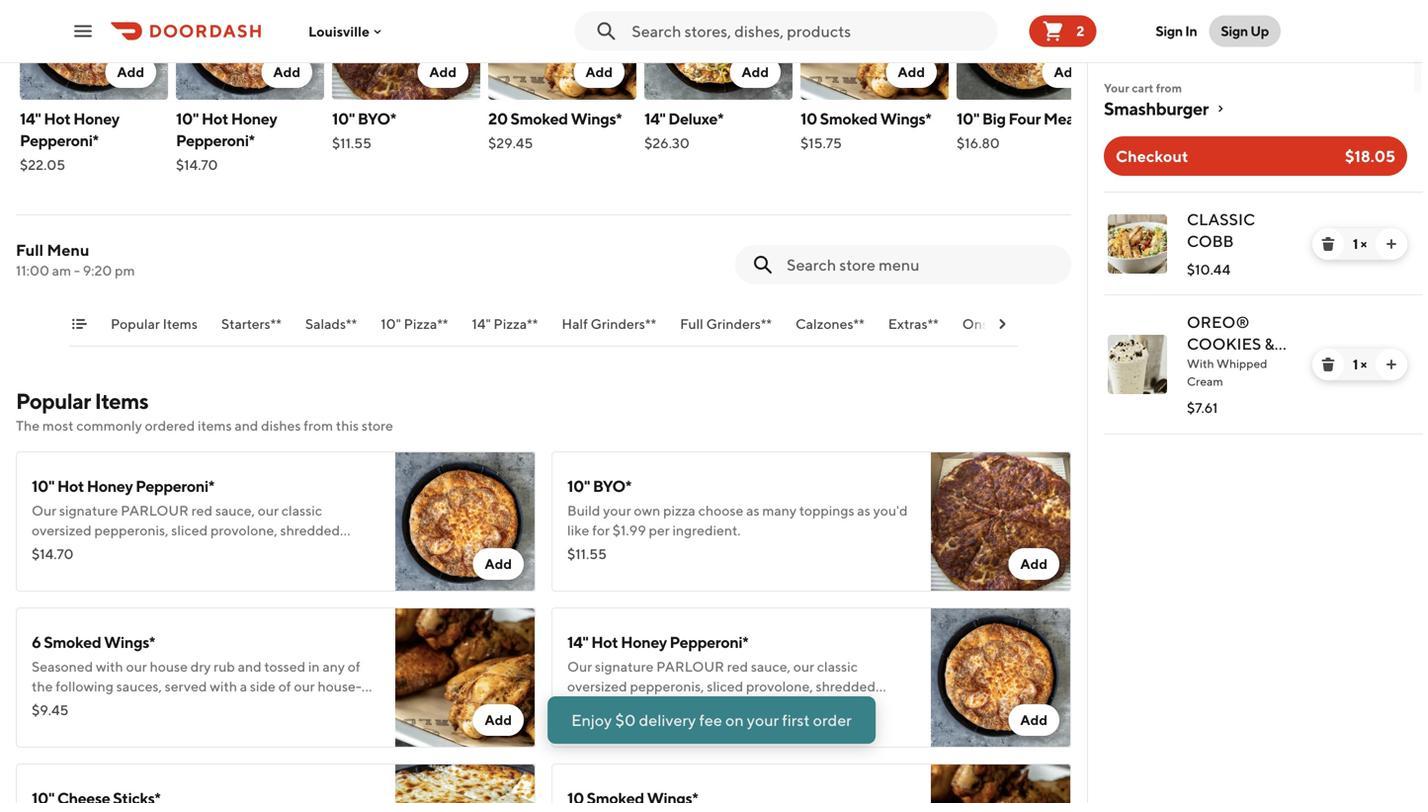 Task type: vqa. For each thing, say whether or not it's contained in the screenshot.


Task type: describe. For each thing, give the bounding box(es) containing it.
10" byo* $11.55
[[332, 109, 396, 151]]

honey for 14" hot honey pepperoni* our signature parlour red sauce, our classic oversized pepperonis, sliced provolone, shredded mozzarella, and mike's hot honey drizzle.
[[621, 633, 667, 652]]

1 vertical spatial 10 smoked wings* image
[[932, 764, 1072, 804]]

byo* for 10" byo*
[[358, 109, 396, 128]]

sign in
[[1156, 23, 1198, 39]]

10" for 10" big four meat*
[[957, 109, 980, 128]]

cream
[[1188, 356, 1247, 375]]

$22.05 inside 14" hot honey pepperoni* $22.05
[[20, 157, 65, 173]]

$7.61
[[1188, 400, 1219, 416]]

byo* for build your own pizza choose as many toppings as you'd like for $1.99 per ingredient.
[[593, 477, 632, 496]]

louisville
[[309, 23, 370, 39]]

whipped
[[1217, 357, 1268, 371]]

$29.45
[[489, 135, 533, 151]]

6 smoked wings* image
[[396, 608, 536, 749]]

items for popular items
[[163, 316, 198, 332]]

2
[[1077, 23, 1085, 39]]

10" hot honey pepperoni* our signature parlour red sauce, our classic oversized pepperonis, sliced provolone, shredded mozzarella, and mike's hot honey drizzle.
[[32, 477, 340, 559]]

10 smoked wings* $15.75
[[801, 109, 932, 151]]

pizza
[[664, 503, 696, 519]]

0 horizontal spatial 10" hot honey pepperoni* image
[[176, 0, 324, 100]]

14" hot honey pepperoni* $22.05
[[20, 109, 119, 173]]

and for 10" hot honey pepperoni*
[[105, 542, 129, 559]]

10" cheese sticks* image
[[396, 764, 536, 804]]

oversized for 10"
[[32, 523, 92, 539]]

1 vertical spatial 10" hot honey pepperoni* image
[[396, 452, 536, 592]]

you'd
[[874, 503, 908, 519]]

sign up link
[[1210, 15, 1282, 47]]

&
[[1265, 335, 1275, 354]]

20
[[489, 109, 508, 128]]

enjoy
[[572, 711, 612, 730]]

14" deluxe* image
[[645, 0, 793, 100]]

louisville button
[[309, 23, 386, 39]]

your
[[1105, 81, 1130, 95]]

hot for 10" hot honey pepperoni* our signature parlour red sauce, our classic oversized pepperonis, sliced provolone, shredded mozzarella, and mike's hot honey drizzle.
[[57, 477, 84, 496]]

2 as from the left
[[858, 503, 871, 519]]

0 vertical spatial 10 smoked wings* image
[[801, 0, 949, 100]]

full for grinders**
[[680, 316, 704, 332]]

red for 10" hot honey pepperoni*
[[192, 503, 213, 519]]

1 vertical spatial your
[[747, 711, 779, 730]]

oreo® cookies & cream shake
[[1188, 313, 1275, 397]]

in
[[1186, 23, 1198, 39]]

smashburger
[[1105, 98, 1209, 119]]

20 smoked wings* image
[[489, 0, 637, 100]]

provolone, for 14" hot honey pepperoni*
[[747, 679, 814, 695]]

with
[[1188, 357, 1215, 371]]

Item Search search field
[[787, 254, 1056, 276]]

14" for our signature parlour red sauce, our classic oversized pepperonis, sliced provolone, shredded mozzarella, and mike's hot honey drizzle.
[[568, 633, 589, 652]]

-
[[74, 263, 80, 279]]

pepperonis, for 10"
[[94, 523, 169, 539]]

classic for 10" hot honey pepperoni*
[[282, 503, 322, 519]]

10" inside 10" pizza** "button"
[[381, 316, 401, 332]]

full menu 11:00 am - 9:20 pm
[[16, 241, 135, 279]]

items
[[198, 418, 232, 434]]

14" for 14" hot honey pepperoni*
[[20, 109, 41, 128]]

popular items button
[[111, 314, 198, 346]]

menu for view
[[725, 763, 767, 782]]

this
[[336, 418, 359, 434]]

store
[[362, 418, 393, 434]]

10" for 10" hot honey pepperoni*
[[176, 109, 199, 128]]

14" pizza** button
[[472, 314, 538, 346]]

10" big four meat* image
[[957, 0, 1106, 100]]

from inside the popular items the most commonly ordered items and dishes from this store
[[304, 418, 333, 434]]

$0
[[616, 711, 636, 730]]

popular for popular items
[[111, 316, 160, 332]]

full grinders** button
[[680, 314, 772, 346]]

1 vertical spatial $14.70
[[32, 546, 74, 563]]

our for 10" hot honey pepperoni*
[[258, 503, 279, 519]]

provolone, for 10" hot honey pepperoni*
[[211, 523, 278, 539]]

$18.05
[[1346, 147, 1396, 166]]

$10.44
[[1188, 262, 1231, 278]]

$11.55 inside 10" byo* $11.55
[[332, 135, 372, 151]]

signature for 14"
[[595, 659, 654, 675]]

enjoy $0 delivery fee on your first order
[[572, 711, 852, 730]]

sliced for 14" hot honey pepperoni*
[[707, 679, 744, 695]]

$11.55 inside 10" byo* build your own pizza choose as many toppings as you'd like for $1.99 per ingredient. $11.55
[[568, 546, 607, 563]]

pepperoni* for 10" hot honey pepperoni* $14.70
[[176, 131, 255, 150]]

parlour for 10" hot honey pepperoni*
[[121, 503, 189, 519]]

11:00
[[16, 263, 49, 279]]

view menu button
[[645, 753, 779, 792]]

salads**
[[305, 316, 357, 332]]

pepperoni* for 14" hot honey pepperoni* our signature parlour red sauce, our classic oversized pepperonis, sliced provolone, shredded mozzarella, and mike's hot honey drizzle.
[[670, 633, 749, 652]]

our for 14"
[[568, 659, 592, 675]]

hot for 10" hot honey pepperoni* $14.70
[[202, 109, 228, 128]]

onside meat button
[[963, 314, 1044, 346]]

our for 14" hot honey pepperoni*
[[794, 659, 815, 675]]

salads** button
[[305, 314, 357, 346]]

honey for 10" hot honey pepperoni* our signature parlour red sauce, our classic oversized pepperonis, sliced provolone, shredded mozzarella, and mike's hot honey drizzle.
[[87, 477, 133, 496]]

checkout
[[1116, 147, 1189, 166]]

parlour for 14" hot honey pepperoni*
[[657, 659, 725, 675]]

oreo® cookies & cream shake image
[[1109, 335, 1168, 395]]

many
[[763, 503, 797, 519]]

$16.80
[[957, 135, 1000, 151]]

the
[[16, 418, 40, 434]]

ordered
[[145, 418, 195, 434]]

fee
[[700, 711, 723, 730]]

meat
[[1011, 316, 1044, 332]]

10" for build your own pizza choose as many toppings as you'd like for $1.99 per ingredient.
[[568, 477, 590, 496]]

classic cobb image
[[1109, 215, 1168, 274]]

$26.30
[[645, 135, 690, 151]]

smoked for 20
[[511, 109, 568, 128]]

10" hot honey pepperoni* $14.70
[[176, 109, 277, 173]]

mike's for 14" hot honey pepperoni*
[[668, 699, 708, 715]]

honey for 10" hot honey pepperoni* $14.70
[[231, 109, 277, 128]]

14" hot honey pepperoni* our signature parlour red sauce, our classic oversized pepperonis, sliced provolone, shredded mozzarella, and mike's hot honey drizzle.
[[568, 633, 876, 715]]

6 smoked wings*
[[32, 633, 155, 652]]

hot for 14" hot honey pepperoni* $22.05
[[44, 109, 71, 128]]

9:20
[[83, 263, 112, 279]]

ingredient.
[[673, 523, 741, 539]]

dishes
[[261, 418, 301, 434]]

0 horizontal spatial wings*
[[104, 633, 155, 652]]

extras** button
[[889, 314, 939, 346]]

list containing classic cobb
[[1089, 192, 1424, 435]]

× for oreo® cookies & cream shake
[[1361, 356, 1368, 373]]

with whipped cream
[[1188, 357, 1268, 389]]

1 horizontal spatial 10" byo* image
[[932, 452, 1072, 592]]

onside meat
[[963, 316, 1044, 332]]

0 vertical spatial from
[[1157, 81, 1183, 95]]

sign up
[[1222, 23, 1270, 39]]

× for classic cobb
[[1361, 236, 1368, 252]]

smashburger link
[[1105, 97, 1408, 121]]

view menu
[[684, 763, 767, 782]]

deluxe*
[[669, 109, 724, 128]]

0 horizontal spatial 10" byo* image
[[332, 0, 481, 100]]

full grinders**
[[680, 316, 772, 332]]

red for 14" hot honey pepperoni*
[[728, 659, 749, 675]]



Task type: locate. For each thing, give the bounding box(es) containing it.
provolone, inside 10" hot honey pepperoni* our signature parlour red sauce, our classic oversized pepperonis, sliced provolone, shredded mozzarella, and mike's hot honey drizzle.
[[211, 523, 278, 539]]

6
[[32, 633, 41, 652]]

our down most
[[32, 503, 56, 519]]

cobb
[[1188, 232, 1235, 251]]

popular items the most commonly ordered items and dishes from this store
[[16, 389, 393, 434]]

$15.75
[[801, 135, 842, 151]]

1 horizontal spatial sauce,
[[751, 659, 791, 675]]

14" inside 14" pizza** button
[[472, 316, 491, 332]]

and right $0
[[641, 699, 665, 715]]

pepperoni* for 14" hot honey pepperoni* $22.05
[[20, 131, 99, 150]]

and inside 14" hot honey pepperoni* our signature parlour red sauce, our classic oversized pepperonis, sliced provolone, shredded mozzarella, and mike's hot honey drizzle.
[[641, 699, 665, 715]]

our inside 10" hot honey pepperoni* our signature parlour red sauce, our classic oversized pepperonis, sliced provolone, shredded mozzarella, and mike's hot honey drizzle.
[[258, 503, 279, 519]]

your right the on
[[747, 711, 779, 730]]

1 horizontal spatial $11.55
[[568, 546, 607, 563]]

wings* inside 20 smoked wings* $29.45
[[571, 109, 622, 128]]

0 vertical spatial red
[[192, 503, 213, 519]]

1 horizontal spatial menu
[[725, 763, 767, 782]]

shake
[[1188, 378, 1242, 397]]

1 horizontal spatial full
[[680, 316, 704, 332]]

10" pizza** button
[[381, 314, 448, 346]]

10" byo* build your own pizza choose as many toppings as you'd like for $1.99 per ingredient. $11.55
[[568, 477, 908, 563]]

starters** button
[[221, 314, 282, 346]]

1 horizontal spatial and
[[235, 418, 258, 434]]

smoked inside 20 smoked wings* $29.45
[[511, 109, 568, 128]]

1 vertical spatial parlour
[[657, 659, 725, 675]]

and right 'items'
[[235, 418, 258, 434]]

pm
[[115, 263, 135, 279]]

smoked inside '10 smoked wings* $15.75'
[[820, 109, 878, 128]]

1 vertical spatial signature
[[595, 659, 654, 675]]

sauce, down 'items'
[[215, 503, 255, 519]]

our up enjoy
[[568, 659, 592, 675]]

0 vertical spatial classic
[[282, 503, 322, 519]]

0 vertical spatial sliced
[[171, 523, 208, 539]]

10" for 10" byo*
[[332, 109, 355, 128]]

add one to cart image
[[1384, 236, 1400, 252], [1384, 357, 1400, 373]]

pepperonis, for 14"
[[630, 679, 705, 695]]

sliced for 10" hot honey pepperoni*
[[171, 523, 208, 539]]

1 vertical spatial 10" byo* image
[[932, 452, 1072, 592]]

menu right view
[[725, 763, 767, 782]]

mike's inside 14" hot honey pepperoni* our signature parlour red sauce, our classic oversized pepperonis, sliced provolone, shredded mozzarella, and mike's hot honey drizzle.
[[668, 699, 708, 715]]

and
[[235, 418, 258, 434], [105, 542, 129, 559], [641, 699, 665, 715]]

your inside 10" byo* build your own pizza choose as many toppings as you'd like for $1.99 per ingredient. $11.55
[[603, 503, 632, 519]]

1 horizontal spatial shredded
[[816, 679, 876, 695]]

parlour inside 10" hot honey pepperoni* our signature parlour red sauce, our classic oversized pepperonis, sliced provolone, shredded mozzarella, and mike's hot honey drizzle.
[[121, 503, 189, 519]]

red inside 14" hot honey pepperoni* our signature parlour red sauce, our classic oversized pepperonis, sliced provolone, shredded mozzarella, and mike's hot honey drizzle.
[[728, 659, 749, 675]]

items up "commonly"
[[95, 389, 148, 414]]

0 horizontal spatial items
[[95, 389, 148, 414]]

our down dishes
[[258, 503, 279, 519]]

shredded for 10" hot honey pepperoni*
[[280, 523, 340, 539]]

wings* inside '10 smoked wings* $15.75'
[[881, 109, 932, 128]]

14" pizza**
[[472, 316, 538, 332]]

10" byo* image
[[332, 0, 481, 100], [932, 452, 1072, 592]]

your cart from
[[1105, 81, 1183, 95]]

2 horizontal spatial wings*
[[881, 109, 932, 128]]

1 horizontal spatial parlour
[[657, 659, 725, 675]]

full
[[16, 241, 44, 260], [680, 316, 704, 332]]

0 horizontal spatial menu
[[47, 241, 89, 260]]

our for 10"
[[32, 503, 56, 519]]

1 horizontal spatial as
[[858, 503, 871, 519]]

10" hot honey pepperoni* image
[[176, 0, 324, 100], [396, 452, 536, 592]]

mike's for 10" hot honey pepperoni*
[[132, 542, 172, 559]]

remove item from cart image
[[1321, 236, 1337, 252], [1321, 357, 1337, 373]]

2 remove item from cart image from the top
[[1321, 357, 1337, 373]]

and up the 6 smoked wings*
[[105, 542, 129, 559]]

2 button
[[1030, 15, 1097, 47]]

order
[[814, 711, 852, 730]]

byo* up build
[[593, 477, 632, 496]]

pizza** left 14" pizza**
[[404, 316, 448, 332]]

wings* for 10 smoked wings*
[[881, 109, 932, 128]]

14" inside 14" hot honey pepperoni* our signature parlour red sauce, our classic oversized pepperonis, sliced provolone, shredded mozzarella, and mike's hot honey drizzle.
[[568, 633, 589, 652]]

10" for our signature parlour red sauce, our classic oversized pepperonis, sliced provolone, shredded mozzarella, and mike's hot honey drizzle.
[[32, 477, 54, 496]]

remove item from cart image for oreo® cookies & cream shake
[[1321, 357, 1337, 373]]

menu inside button
[[725, 763, 767, 782]]

extras**
[[889, 316, 939, 332]]

Store search: begin typing to search for stores available on DoorDash text field
[[632, 20, 990, 42]]

mozzarella,
[[32, 542, 103, 559], [568, 699, 638, 715]]

sauce,
[[215, 503, 255, 519], [751, 659, 791, 675]]

wings* down 20 smoked wings* image
[[571, 109, 622, 128]]

mozzarella, left delivery
[[568, 699, 638, 715]]

0 horizontal spatial sign
[[1156, 23, 1183, 39]]

0 vertical spatial 1 ×
[[1354, 236, 1368, 252]]

14" for 14" deluxe*
[[645, 109, 666, 128]]

add
[[117, 64, 144, 80], [273, 64, 301, 80], [430, 64, 457, 80], [586, 64, 613, 80], [742, 64, 769, 80], [898, 64, 926, 80], [1055, 64, 1082, 80], [485, 556, 512, 573], [1021, 556, 1048, 573], [485, 712, 512, 729], [1021, 712, 1048, 729]]

for
[[593, 523, 610, 539]]

honey inside 10" hot honey pepperoni* $14.70
[[231, 109, 277, 128]]

items inside popular items button
[[163, 316, 198, 332]]

wings* right 6
[[104, 633, 155, 652]]

signature up $0
[[595, 659, 654, 675]]

sauce, inside 10" hot honey pepperoni* our signature parlour red sauce, our classic oversized pepperonis, sliced provolone, shredded mozzarella, and mike's hot honey drizzle.
[[215, 503, 255, 519]]

1 horizontal spatial 10" hot honey pepperoni* image
[[396, 452, 536, 592]]

full inside button
[[680, 316, 704, 332]]

1 horizontal spatial $22.05
[[568, 703, 613, 719]]

red down 'items'
[[192, 503, 213, 519]]

and inside 10" hot honey pepperoni* our signature parlour red sauce, our classic oversized pepperonis, sliced provolone, shredded mozzarella, and mike's hot honey drizzle.
[[105, 542, 129, 559]]

pepperoni* inside 14" hot honey pepperoni* our signature parlour red sauce, our classic oversized pepperonis, sliced provolone, shredded mozzarella, and mike's hot honey drizzle.
[[670, 633, 749, 652]]

shredded for 14" hot honey pepperoni*
[[816, 679, 876, 695]]

20 smoked wings* $29.45
[[489, 109, 622, 151]]

pizza** for 14" pizza**
[[494, 316, 538, 332]]

items
[[163, 316, 198, 332], [95, 389, 148, 414]]

menu inside the full menu 11:00 am - 9:20 pm
[[47, 241, 89, 260]]

1
[[1354, 236, 1359, 252], [1354, 356, 1359, 373]]

signature down "commonly"
[[59, 503, 118, 519]]

1 horizontal spatial $14.70
[[176, 157, 218, 173]]

$1.99
[[613, 523, 646, 539]]

mozzarella, up the 6 smoked wings*
[[32, 542, 103, 559]]

our up first at bottom
[[794, 659, 815, 675]]

red
[[192, 503, 213, 519], [728, 659, 749, 675]]

0 horizontal spatial classic
[[282, 503, 322, 519]]

0 vertical spatial remove item from cart image
[[1321, 236, 1337, 252]]

oreo®
[[1188, 313, 1251, 332]]

hot inside 10" hot honey pepperoni* $14.70
[[202, 109, 228, 128]]

0 horizontal spatial pepperonis,
[[94, 523, 169, 539]]

1 vertical spatial our
[[794, 659, 815, 675]]

2 horizontal spatial smoked
[[820, 109, 878, 128]]

sauce, up first at bottom
[[751, 659, 791, 675]]

0 vertical spatial provolone,
[[211, 523, 278, 539]]

signature inside 10" hot honey pepperoni* our signature parlour red sauce, our classic oversized pepperonis, sliced provolone, shredded mozzarella, and mike's hot honey drizzle.
[[59, 503, 118, 519]]

first
[[783, 711, 810, 730]]

0 vertical spatial and
[[235, 418, 258, 434]]

1 1 from the top
[[1354, 236, 1359, 252]]

1 × from the top
[[1361, 236, 1368, 252]]

1 horizontal spatial from
[[1157, 81, 1183, 95]]

byo*
[[358, 109, 396, 128], [593, 477, 632, 496]]

items for popular items the most commonly ordered items and dishes from this store
[[95, 389, 148, 414]]

10" inside 10" big four meat* $16.80
[[957, 109, 980, 128]]

up
[[1251, 23, 1270, 39]]

grinders**
[[591, 316, 657, 332], [707, 316, 772, 332]]

1 horizontal spatial items
[[163, 316, 198, 332]]

0 vertical spatial popular
[[111, 316, 160, 332]]

pepperonis, inside 10" hot honey pepperoni* our signature parlour red sauce, our classic oversized pepperonis, sliced provolone, shredded mozzarella, and mike's hot honey drizzle.
[[94, 523, 169, 539]]

most
[[42, 418, 74, 434]]

10" inside 10" hot honey pepperoni* $14.70
[[176, 109, 199, 128]]

1 horizontal spatial smoked
[[511, 109, 568, 128]]

oversized inside 14" hot honey pepperoni* our signature parlour red sauce, our classic oversized pepperonis, sliced provolone, shredded mozzarella, and mike's hot honey drizzle.
[[568, 679, 628, 695]]

pepperoni* inside 10" hot honey pepperoni* our signature parlour red sauce, our classic oversized pepperonis, sliced provolone, shredded mozzarella, and mike's hot honey drizzle.
[[136, 477, 214, 496]]

1 vertical spatial 1
[[1354, 356, 1359, 373]]

red inside 10" hot honey pepperoni* our signature parlour red sauce, our classic oversized pepperonis, sliced provolone, shredded mozzarella, and mike's hot honey drizzle.
[[192, 503, 213, 519]]

sign left up
[[1222, 23, 1249, 39]]

2 × from the top
[[1361, 356, 1368, 373]]

honey for 14" hot honey pepperoni* $22.05
[[73, 109, 119, 128]]

popular
[[111, 316, 160, 332], [16, 389, 91, 414]]

1 vertical spatial remove item from cart image
[[1321, 357, 1337, 373]]

full up 11:00
[[16, 241, 44, 260]]

0 horizontal spatial provolone,
[[211, 523, 278, 539]]

10" inside 10" byo* $11.55
[[332, 109, 355, 128]]

1 sign from the left
[[1156, 23, 1183, 39]]

popular for popular items the most commonly ordered items and dishes from this store
[[16, 389, 91, 414]]

1 vertical spatial provolone,
[[747, 679, 814, 695]]

0 horizontal spatial signature
[[59, 503, 118, 519]]

parlour
[[121, 503, 189, 519], [657, 659, 725, 675]]

pepperoni* for 10" hot honey pepperoni* our signature parlour red sauce, our classic oversized pepperonis, sliced provolone, shredded mozzarella, and mike's hot honey drizzle.
[[136, 477, 214, 496]]

our inside 14" hot honey pepperoni* our signature parlour red sauce, our classic oversized pepperonis, sliced provolone, shredded mozzarella, and mike's hot honey drizzle.
[[568, 659, 592, 675]]

smoked right 6
[[44, 633, 101, 652]]

items left the starters**
[[163, 316, 198, 332]]

2 horizontal spatial and
[[641, 699, 665, 715]]

1 vertical spatial and
[[105, 542, 129, 559]]

0 vertical spatial $11.55
[[332, 135, 372, 151]]

1 horizontal spatial our
[[794, 659, 815, 675]]

shredded inside 14" hot honey pepperoni* our signature parlour red sauce, our classic oversized pepperonis, sliced provolone, shredded mozzarella, and mike's hot honey drizzle.
[[816, 679, 876, 695]]

wings*
[[571, 109, 622, 128], [881, 109, 932, 128], [104, 633, 155, 652]]

0 vertical spatial sauce,
[[215, 503, 255, 519]]

1 for classic cobb
[[1354, 236, 1359, 252]]

1 vertical spatial mike's
[[668, 699, 708, 715]]

pizza**
[[404, 316, 448, 332], [494, 316, 538, 332]]

pepperoni* inside 10" hot honey pepperoni* $14.70
[[176, 131, 255, 150]]

popular down pm
[[111, 316, 160, 332]]

half grinders** button
[[562, 314, 657, 346]]

drizzle. for 10" hot honey pepperoni*
[[246, 542, 291, 559]]

byo* down louisville popup button
[[358, 109, 396, 128]]

shredded
[[280, 523, 340, 539], [816, 679, 876, 695]]

on
[[726, 711, 744, 730]]

pepperoni*
[[20, 131, 99, 150], [176, 131, 255, 150], [136, 477, 214, 496], [670, 633, 749, 652]]

pizza** inside button
[[494, 316, 538, 332]]

menu
[[47, 241, 89, 260], [725, 763, 767, 782]]

open menu image
[[71, 19, 95, 43]]

drizzle. inside 10" hot honey pepperoni* our signature parlour red sauce, our classic oversized pepperonis, sliced provolone, shredded mozzarella, and mike's hot honey drizzle.
[[246, 542, 291, 559]]

0 horizontal spatial full
[[16, 241, 44, 260]]

byo* inside 10" byo* build your own pizza choose as many toppings as you'd like for $1.99 per ingredient. $11.55
[[593, 477, 632, 496]]

pepperonis, inside 14" hot honey pepperoni* our signature parlour red sauce, our classic oversized pepperonis, sliced provolone, shredded mozzarella, and mike's hot honey drizzle.
[[630, 679, 705, 695]]

half
[[562, 316, 588, 332]]

0 horizontal spatial grinders**
[[591, 316, 657, 332]]

cart
[[1133, 81, 1154, 95]]

1 × for classic cobb
[[1354, 236, 1368, 252]]

2 1 from the top
[[1354, 356, 1359, 373]]

0 vertical spatial 10" byo* image
[[332, 0, 481, 100]]

0 vertical spatial ×
[[1361, 236, 1368, 252]]

1 remove item from cart image from the top
[[1321, 236, 1337, 252]]

calzones** button
[[796, 314, 865, 346]]

0 vertical spatial drizzle.
[[246, 542, 291, 559]]

remove item from cart image for classic cobb
[[1321, 236, 1337, 252]]

1 horizontal spatial sign
[[1222, 23, 1249, 39]]

classic inside 10" hot honey pepperoni* our signature parlour red sauce, our classic oversized pepperonis, sliced provolone, shredded mozzarella, and mike's hot honey drizzle.
[[282, 503, 322, 519]]

parlour up fee
[[657, 659, 725, 675]]

10" inside 10" byo* build your own pizza choose as many toppings as you'd like for $1.99 per ingredient. $11.55
[[568, 477, 590, 496]]

mike's inside 10" hot honey pepperoni* our signature parlour red sauce, our classic oversized pepperonis, sliced provolone, shredded mozzarella, and mike's hot honey drizzle.
[[132, 542, 172, 559]]

build
[[568, 503, 601, 519]]

mike's
[[132, 542, 172, 559], [668, 699, 708, 715]]

choose
[[699, 503, 744, 519]]

your
[[603, 503, 632, 519], [747, 711, 779, 730]]

1 horizontal spatial drizzle.
[[782, 699, 827, 715]]

1 pizza** from the left
[[404, 316, 448, 332]]

1 vertical spatial our
[[568, 659, 592, 675]]

byo* inside 10" byo* $11.55
[[358, 109, 396, 128]]

1 vertical spatial byo*
[[593, 477, 632, 496]]

1 vertical spatial 14" hot honey pepperoni* image
[[932, 608, 1072, 749]]

popular up most
[[16, 389, 91, 414]]

full inside the full menu 11:00 am - 9:20 pm
[[16, 241, 44, 260]]

10"
[[176, 109, 199, 128], [332, 109, 355, 128], [957, 109, 980, 128], [381, 316, 401, 332], [32, 477, 54, 496], [568, 477, 590, 496]]

your up $1.99
[[603, 503, 632, 519]]

1 horizontal spatial your
[[747, 711, 779, 730]]

1 grinders** from the left
[[591, 316, 657, 332]]

0 vertical spatial $22.05
[[20, 157, 65, 173]]

mozzarella, inside 14" hot honey pepperoni* our signature parlour red sauce, our classic oversized pepperonis, sliced provolone, shredded mozzarella, and mike's hot honey drizzle.
[[568, 699, 638, 715]]

provolone, inside 14" hot honey pepperoni* our signature parlour red sauce, our classic oversized pepperonis, sliced provolone, shredded mozzarella, and mike's hot honey drizzle.
[[747, 679, 814, 695]]

1 horizontal spatial grinders**
[[707, 316, 772, 332]]

1 vertical spatial shredded
[[816, 679, 876, 695]]

delivery
[[639, 711, 696, 730]]

wings* for 20 smoked wings*
[[571, 109, 622, 128]]

1 horizontal spatial pizza**
[[494, 316, 538, 332]]

grinders** left calzones**
[[707, 316, 772, 332]]

1 vertical spatial popular
[[16, 389, 91, 414]]

oversized
[[32, 523, 92, 539], [568, 679, 628, 695]]

our inside 10" hot honey pepperoni* our signature parlour red sauce, our classic oversized pepperonis, sliced provolone, shredded mozzarella, and mike's hot honey drizzle.
[[32, 503, 56, 519]]

1 vertical spatial mozzarella,
[[568, 699, 638, 715]]

2 pizza** from the left
[[494, 316, 538, 332]]

1 vertical spatial from
[[304, 418, 333, 434]]

classic inside 14" hot honey pepperoni* our signature parlour red sauce, our classic oversized pepperonis, sliced provolone, shredded mozzarella, and mike's hot honey drizzle.
[[818, 659, 858, 675]]

14" inside 14" hot honey pepperoni* $22.05
[[20, 109, 41, 128]]

1 as from the left
[[747, 503, 760, 519]]

add one to cart image for classic cobb
[[1384, 236, 1400, 252]]

0 horizontal spatial our
[[258, 503, 279, 519]]

drizzle. for 14" hot honey pepperoni*
[[782, 699, 827, 715]]

pizza** for 10" pizza**
[[404, 316, 448, 332]]

smoked
[[511, 109, 568, 128], [820, 109, 878, 128], [44, 633, 101, 652]]

oversized for 14"
[[568, 679, 628, 695]]

×
[[1361, 236, 1368, 252], [1361, 356, 1368, 373]]

smoked for 6
[[44, 633, 101, 652]]

sauce, inside 14" hot honey pepperoni* our signature parlour red sauce, our classic oversized pepperonis, sliced provolone, shredded mozzarella, and mike's hot honey drizzle.
[[751, 659, 791, 675]]

scroll menu navigation right image
[[995, 316, 1011, 332]]

list
[[1089, 192, 1424, 435]]

and inside the popular items the most commonly ordered items and dishes from this store
[[235, 418, 258, 434]]

1 ×
[[1354, 236, 1368, 252], [1354, 356, 1368, 373]]

parlour down ordered
[[121, 503, 189, 519]]

red up the on
[[728, 659, 749, 675]]

pizza** left half
[[494, 316, 538, 332]]

mozzarella, inside 10" hot honey pepperoni* our signature parlour red sauce, our classic oversized pepperonis, sliced provolone, shredded mozzarella, and mike's hot honey drizzle.
[[32, 542, 103, 559]]

0 horizontal spatial $22.05
[[20, 157, 65, 173]]

1 horizontal spatial signature
[[595, 659, 654, 675]]

1 vertical spatial full
[[680, 316, 704, 332]]

10
[[801, 109, 818, 128]]

signature
[[59, 503, 118, 519], [595, 659, 654, 675]]

popular inside the popular items the most commonly ordered items and dishes from this store
[[16, 389, 91, 414]]

items inside the popular items the most commonly ordered items and dishes from this store
[[95, 389, 148, 414]]

wings* left big
[[881, 109, 932, 128]]

$9.45
[[32, 703, 69, 719]]

14" deluxe* $26.30
[[645, 109, 724, 151]]

big
[[983, 109, 1006, 128]]

smoked for 10
[[820, 109, 878, 128]]

grinders** for full grinders**
[[707, 316, 772, 332]]

pizza** inside "button"
[[404, 316, 448, 332]]

1 for oreo® cookies & cream shake
[[1354, 356, 1359, 373]]

classic
[[1188, 210, 1256, 229]]

$14.70 inside 10" hot honey pepperoni* $14.70
[[176, 157, 218, 173]]

0 horizontal spatial mike's
[[132, 542, 172, 559]]

1 horizontal spatial pepperonis,
[[630, 679, 705, 695]]

2 add one to cart image from the top
[[1384, 357, 1400, 373]]

hot inside 14" hot honey pepperoni* $22.05
[[44, 109, 71, 128]]

honey inside 14" hot honey pepperoni* $22.05
[[73, 109, 119, 128]]

menu up am
[[47, 241, 89, 260]]

and for 14" hot honey pepperoni*
[[641, 699, 665, 715]]

classic
[[282, 503, 322, 519], [818, 659, 858, 675]]

provolone,
[[211, 523, 278, 539], [747, 679, 814, 695]]

classic down dishes
[[282, 503, 322, 519]]

shredded inside 10" hot honey pepperoni* our signature parlour red sauce, our classic oversized pepperonis, sliced provolone, shredded mozzarella, and mike's hot honey drizzle.
[[280, 523, 340, 539]]

0 horizontal spatial 14" hot honey pepperoni* image
[[20, 0, 168, 100]]

2 sign from the left
[[1222, 23, 1249, 39]]

0 horizontal spatial popular
[[16, 389, 91, 414]]

show menu categories image
[[71, 316, 87, 332]]

from left this
[[304, 418, 333, 434]]

10" inside 10" hot honey pepperoni* our signature parlour red sauce, our classic oversized pepperonis, sliced provolone, shredded mozzarella, and mike's hot honey drizzle.
[[32, 477, 54, 496]]

sliced inside 10" hot honey pepperoni* our signature parlour red sauce, our classic oversized pepperonis, sliced provolone, shredded mozzarella, and mike's hot honey drizzle.
[[171, 523, 208, 539]]

1 × for oreo® cookies & cream shake
[[1354, 356, 1368, 373]]

1 vertical spatial classic
[[818, 659, 858, 675]]

full for menu
[[16, 241, 44, 260]]

0 horizontal spatial parlour
[[121, 503, 189, 519]]

1 vertical spatial ×
[[1361, 356, 1368, 373]]

1 vertical spatial oversized
[[568, 679, 628, 695]]

sauce, for 10" hot honey pepperoni*
[[215, 503, 255, 519]]

menu for full
[[47, 241, 89, 260]]

own
[[634, 503, 661, 519]]

sign for sign up
[[1222, 23, 1249, 39]]

1 horizontal spatial red
[[728, 659, 749, 675]]

sign
[[1156, 23, 1183, 39], [1222, 23, 1249, 39]]

1 vertical spatial red
[[728, 659, 749, 675]]

grinders** for half grinders**
[[591, 316, 657, 332]]

14" inside 14" deluxe* $26.30
[[645, 109, 666, 128]]

0 vertical spatial 1
[[1354, 236, 1359, 252]]

pepperoni* inside 14" hot honey pepperoni* $22.05
[[20, 131, 99, 150]]

onside
[[963, 316, 1009, 332]]

classic cobb
[[1188, 210, 1256, 251]]

like
[[568, 523, 590, 539]]

calzones**
[[796, 316, 865, 332]]

add one to cart image for oreo® cookies & cream shake
[[1384, 357, 1400, 373]]

sauce, for 14" hot honey pepperoni*
[[751, 659, 791, 675]]

meat*
[[1044, 109, 1087, 128]]

four
[[1009, 109, 1041, 128]]

grinders** right half
[[591, 316, 657, 332]]

sign in link
[[1144, 11, 1210, 51]]

2 vertical spatial and
[[641, 699, 665, 715]]

smoked up $29.45
[[511, 109, 568, 128]]

classic for 14" hot honey pepperoni*
[[818, 659, 858, 675]]

1 vertical spatial $22.05
[[568, 703, 613, 719]]

0 horizontal spatial your
[[603, 503, 632, 519]]

2 1 × from the top
[[1354, 356, 1368, 373]]

starters**
[[221, 316, 282, 332]]

signature inside 14" hot honey pepperoni* our signature parlour red sauce, our classic oversized pepperonis, sliced provolone, shredded mozzarella, and mike's hot honey drizzle.
[[595, 659, 654, 675]]

mozzarella, for 10"
[[32, 542, 103, 559]]

our inside 14" hot honey pepperoni* our signature parlour red sauce, our classic oversized pepperonis, sliced provolone, shredded mozzarella, and mike's hot honey drizzle.
[[794, 659, 815, 675]]

smoked up $15.75
[[820, 109, 878, 128]]

1 horizontal spatial byo*
[[593, 477, 632, 496]]

sign for sign in
[[1156, 23, 1183, 39]]

per
[[649, 523, 670, 539]]

pepperonis,
[[94, 523, 169, 539], [630, 679, 705, 695]]

popular inside button
[[111, 316, 160, 332]]

as left "many"
[[747, 503, 760, 519]]

0 vertical spatial 14" hot honey pepperoni* image
[[20, 0, 168, 100]]

2 grinders** from the left
[[707, 316, 772, 332]]

0 horizontal spatial sliced
[[171, 523, 208, 539]]

oversized inside 10" hot honey pepperoni* our signature parlour red sauce, our classic oversized pepperonis, sliced provolone, shredded mozzarella, and mike's hot honey drizzle.
[[32, 523, 92, 539]]

mozzarella, for 14"
[[568, 699, 638, 715]]

0 vertical spatial add one to cart image
[[1384, 236, 1400, 252]]

1 add one to cart image from the top
[[1384, 236, 1400, 252]]

1 horizontal spatial popular
[[111, 316, 160, 332]]

classic up order
[[818, 659, 858, 675]]

0 vertical spatial pepperonis,
[[94, 523, 169, 539]]

0 horizontal spatial $14.70
[[32, 546, 74, 563]]

from up smashburger
[[1157, 81, 1183, 95]]

1 vertical spatial sliced
[[707, 679, 744, 695]]

14" hot honey pepperoni* image
[[20, 0, 168, 100], [932, 608, 1072, 749]]

as left you'd
[[858, 503, 871, 519]]

parlour inside 14" hot honey pepperoni* our signature parlour red sauce, our classic oversized pepperonis, sliced provolone, shredded mozzarella, and mike's hot honey drizzle.
[[657, 659, 725, 675]]

0 vertical spatial full
[[16, 241, 44, 260]]

0 horizontal spatial red
[[192, 503, 213, 519]]

drizzle. inside 14" hot honey pepperoni* our signature parlour red sauce, our classic oversized pepperonis, sliced provolone, shredded mozzarella, and mike's hot honey drizzle.
[[782, 699, 827, 715]]

am
[[52, 263, 71, 279]]

10 smoked wings* image
[[801, 0, 949, 100], [932, 764, 1072, 804]]

sign left "in"
[[1156, 23, 1183, 39]]

1 1 × from the top
[[1354, 236, 1368, 252]]

cookies
[[1188, 335, 1262, 354]]

toppings
[[800, 503, 855, 519]]

0 horizontal spatial sauce,
[[215, 503, 255, 519]]

full right half grinders** on the left top of page
[[680, 316, 704, 332]]

1 horizontal spatial provolone,
[[747, 679, 814, 695]]

sliced inside 14" hot honey pepperoni* our signature parlour red sauce, our classic oversized pepperonis, sliced provolone, shredded mozzarella, and mike's hot honey drizzle.
[[707, 679, 744, 695]]

hot for 14" hot honey pepperoni* our signature parlour red sauce, our classic oversized pepperonis, sliced provolone, shredded mozzarella, and mike's hot honey drizzle.
[[592, 633, 618, 652]]

1 horizontal spatial mozzarella,
[[568, 699, 638, 715]]

signature for 10"
[[59, 503, 118, 519]]



